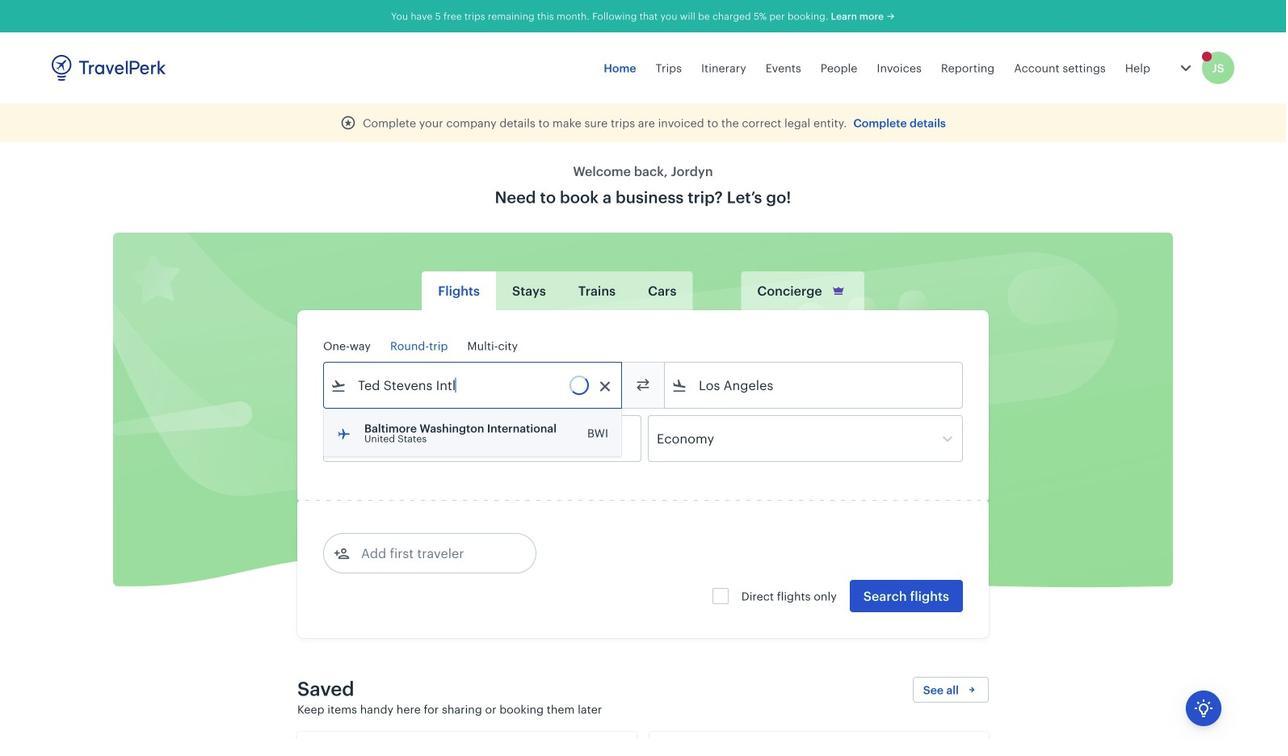 Task type: locate. For each thing, give the bounding box(es) containing it.
From search field
[[347, 373, 601, 398]]

Depart text field
[[347, 416, 431, 462]]

To search field
[[688, 373, 942, 398]]



Task type: describe. For each thing, give the bounding box(es) containing it.
Add first traveler search field
[[350, 541, 518, 567]]

Return text field
[[443, 416, 527, 462]]



Task type: vqa. For each thing, say whether or not it's contained in the screenshot.
From Search Field
yes



